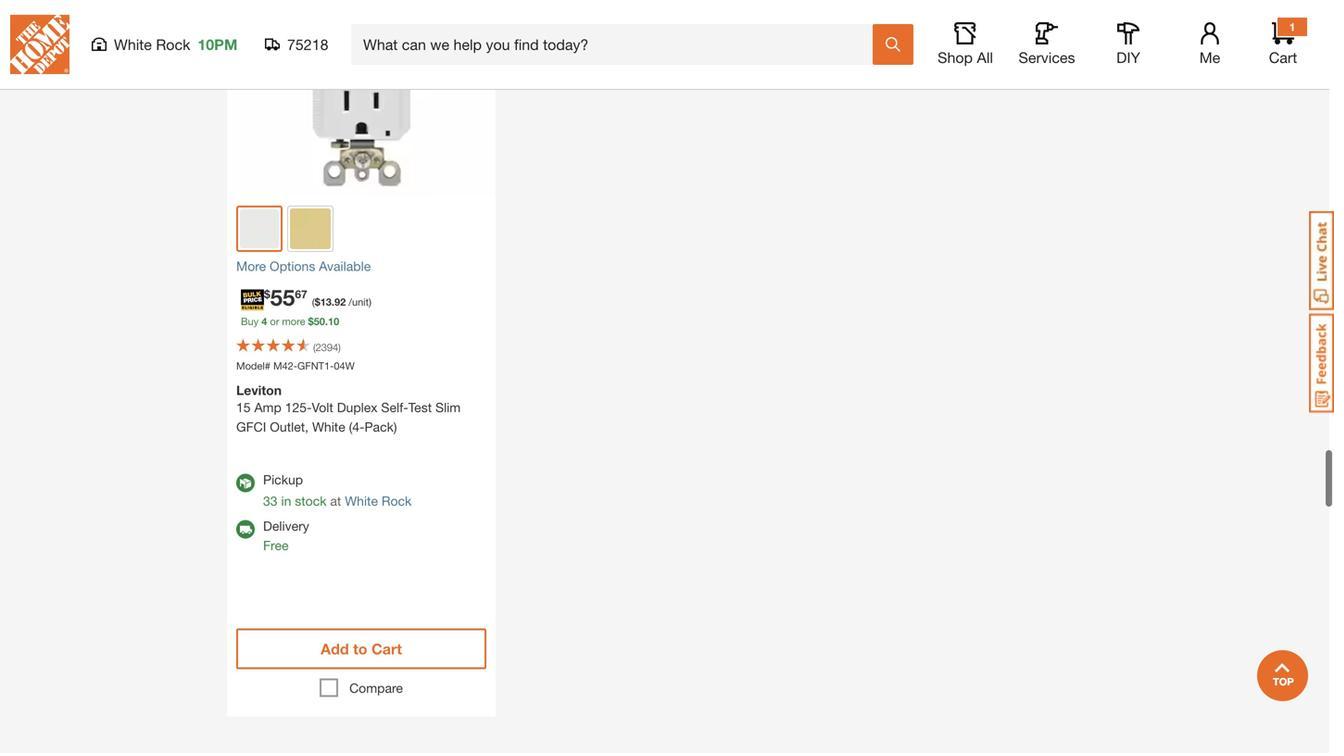 Task type: describe. For each thing, give the bounding box(es) containing it.
white rock 10pm
[[114, 36, 238, 53]]

gfci
[[236, 419, 266, 435]]

options
[[270, 258, 315, 274]]

0 vertical spatial white
[[114, 36, 152, 53]]

available for pickup image
[[236, 474, 255, 492]]

pickup 33 in stock at white rock
[[263, 472, 412, 509]]

services button
[[1017, 22, 1077, 67]]

more
[[282, 315, 305, 327]]

ivory image
[[290, 208, 331, 249]]

outlet,
[[270, 419, 309, 435]]

more options available link
[[236, 257, 486, 276]]

cart 1
[[1269, 20, 1297, 66]]

all
[[977, 49, 993, 66]]

model# m42-gfnt1-04w
[[236, 360, 355, 372]]

( 2394 )
[[313, 341, 341, 353]]

shop all button
[[936, 22, 995, 67]]

diy
[[1117, 49, 1140, 66]]

white image
[[240, 209, 279, 248]]

white inside pickup 33 in stock at white rock
[[345, 493, 378, 509]]

(4-
[[349, 419, 365, 435]]

add to cart button
[[236, 629, 486, 669]]

volt
[[312, 400, 333, 415]]

white inside leviton 15 amp 125-volt duplex self-test slim gfci outlet, white (4-pack)
[[312, 419, 345, 435]]

me
[[1200, 49, 1220, 66]]

free
[[263, 538, 289, 553]]

92
[[334, 296, 346, 308]]

pickup
[[263, 472, 303, 487]]

4
[[261, 315, 267, 327]]

white rock link
[[345, 493, 412, 509]]

shop
[[938, 49, 973, 66]]

/unit
[[349, 296, 369, 308]]

( for 2394
[[313, 341, 316, 353]]

1 horizontal spatial $
[[308, 315, 314, 327]]

rock inside pickup 33 in stock at white rock
[[382, 493, 412, 509]]

or
[[270, 315, 279, 327]]

at
[[330, 493, 341, 509]]

stock
[[295, 493, 327, 509]]

amp
[[254, 400, 281, 415]]

What can we help you find today? search field
[[363, 25, 872, 64]]

delivery free
[[263, 518, 309, 553]]

the home depot logo image
[[10, 15, 69, 74]]

33
[[263, 493, 278, 509]]

self-
[[381, 400, 408, 415]]

add
[[321, 640, 349, 658]]

0 vertical spatial cart
[[1269, 49, 1297, 66]]

services
[[1019, 49, 1075, 66]]

1 vertical spatial .
[[325, 315, 328, 327]]



Task type: locate. For each thing, give the bounding box(es) containing it.
cart down 1
[[1269, 49, 1297, 66]]

compare
[[349, 681, 403, 696]]

)
[[369, 296, 371, 308], [338, 341, 341, 353]]

1 horizontal spatial rock
[[382, 493, 412, 509]]

.
[[332, 296, 334, 308], [325, 315, 328, 327]]

75218 button
[[265, 35, 329, 54]]

0 horizontal spatial .
[[325, 315, 328, 327]]

more
[[236, 258, 266, 274]]

model#
[[236, 360, 270, 372]]

15 amp 125-volt duplex self-test slim gfci outlet, white (4-pack) image
[[227, 0, 496, 196]]

0 horizontal spatial rock
[[156, 36, 190, 53]]

0 horizontal spatial $
[[264, 288, 270, 301]]

) up 04w
[[338, 341, 341, 353]]

1 vertical spatial (
[[313, 341, 316, 353]]

0 vertical spatial rock
[[156, 36, 190, 53]]

(
[[312, 296, 315, 308], [313, 341, 316, 353]]

75218
[[287, 36, 328, 53]]

pack)
[[365, 419, 397, 435]]

2 vertical spatial white
[[345, 493, 378, 509]]

rock
[[156, 36, 190, 53], [382, 493, 412, 509]]

) inside ( $ 13 . 92 /unit ) buy 4 or more $ 50 . 10
[[369, 296, 371, 308]]

shop all
[[938, 49, 993, 66]]

0 vertical spatial .
[[332, 296, 334, 308]]

in
[[281, 493, 291, 509]]

me button
[[1180, 22, 1240, 67]]

$ right 67
[[315, 296, 320, 308]]

available
[[319, 258, 371, 274]]

04w
[[334, 360, 355, 372]]

diy button
[[1099, 22, 1158, 67]]

2394
[[316, 341, 338, 353]]

white down volt
[[312, 419, 345, 435]]

$ inside '$ 55 67'
[[264, 288, 270, 301]]

0 horizontal spatial cart
[[371, 640, 402, 658]]

white
[[114, 36, 152, 53], [312, 419, 345, 435], [345, 493, 378, 509]]

$ 55 67
[[264, 284, 307, 310]]

0 vertical spatial )
[[369, 296, 371, 308]]

2 horizontal spatial $
[[315, 296, 320, 308]]

feedback link image
[[1309, 313, 1334, 413]]

. down 13
[[325, 315, 328, 327]]

available shipping image
[[236, 520, 255, 539]]

125-
[[285, 400, 312, 415]]

gfnt1-
[[297, 360, 334, 372]]

( for $
[[312, 296, 315, 308]]

$
[[264, 288, 270, 301], [315, 296, 320, 308], [308, 315, 314, 327]]

$ up '4'
[[264, 288, 270, 301]]

0 vertical spatial (
[[312, 296, 315, 308]]

rock right at
[[382, 493, 412, 509]]

55
[[270, 284, 295, 310]]

m42-
[[273, 360, 297, 372]]

50
[[314, 315, 325, 327]]

cart
[[1269, 49, 1297, 66], [371, 640, 402, 658]]

leviton
[[236, 383, 282, 398]]

15
[[236, 400, 251, 415]]

( up gfnt1-
[[313, 341, 316, 353]]

( inside ( $ 13 . 92 /unit ) buy 4 or more $ 50 . 10
[[312, 296, 315, 308]]

) right 92
[[369, 296, 371, 308]]

test
[[408, 400, 432, 415]]

1 vertical spatial )
[[338, 341, 341, 353]]

white left 10pm
[[114, 36, 152, 53]]

to
[[353, 640, 367, 658]]

1 vertical spatial cart
[[371, 640, 402, 658]]

live chat image
[[1309, 211, 1334, 310]]

rock left 10pm
[[156, 36, 190, 53]]

10
[[328, 315, 339, 327]]

more options available
[[236, 258, 371, 274]]

. up "10"
[[332, 296, 334, 308]]

delivery
[[263, 518, 309, 534]]

( left 13
[[312, 296, 315, 308]]

1 horizontal spatial )
[[369, 296, 371, 308]]

0 horizontal spatial )
[[338, 341, 341, 353]]

duplex
[[337, 400, 378, 415]]

( $ 13 . 92 /unit ) buy 4 or more $ 50 . 10
[[241, 296, 371, 327]]

1 vertical spatial rock
[[382, 493, 412, 509]]

13
[[320, 296, 332, 308]]

white right at
[[345, 493, 378, 509]]

67
[[295, 288, 307, 301]]

$ right more
[[308, 315, 314, 327]]

cart right the to
[[371, 640, 402, 658]]

1
[[1289, 20, 1296, 33]]

leviton 15 amp 125-volt duplex self-test slim gfci outlet, white (4-pack)
[[236, 383, 461, 435]]

10pm
[[198, 36, 238, 53]]

cart inside button
[[371, 640, 402, 658]]

1 horizontal spatial .
[[332, 296, 334, 308]]

slim
[[435, 400, 461, 415]]

add to cart
[[321, 640, 402, 658]]

1 vertical spatial white
[[312, 419, 345, 435]]

1 horizontal spatial cart
[[1269, 49, 1297, 66]]

buy
[[241, 315, 259, 327]]



Task type: vqa. For each thing, say whether or not it's contained in the screenshot.
Living Room
no



